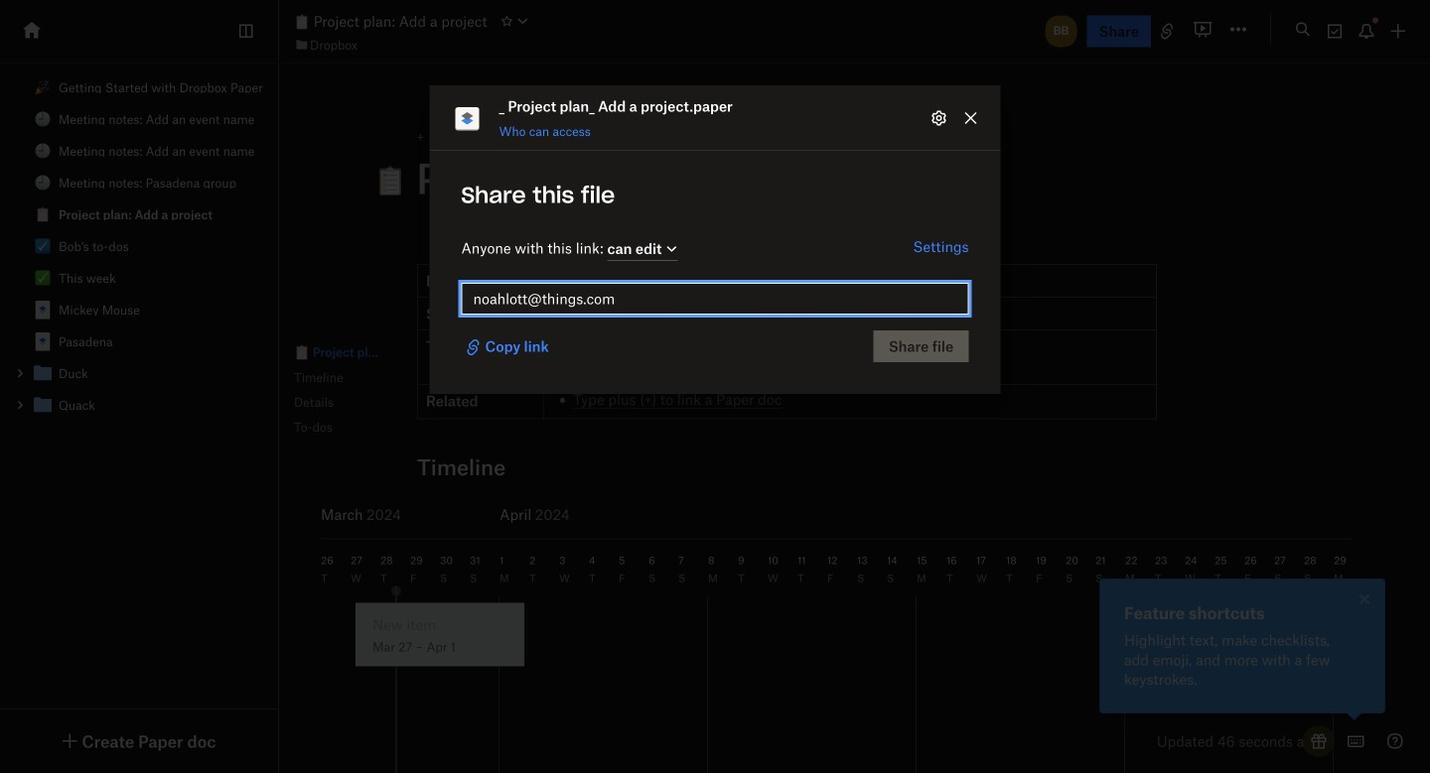 Task type: vqa. For each thing, say whether or not it's contained in the screenshot.
Name
no



Task type: locate. For each thing, give the bounding box(es) containing it.
check box with check image
[[35, 238, 51, 254]]

list item
[[0, 358, 278, 389], [0, 389, 278, 421]]

dialog
[[430, 85, 1001, 394]]

0 vertical spatial nine o'clock image
[[35, 111, 51, 127]]

check mark button image
[[35, 270, 51, 286]]

heading
[[375, 152, 1123, 204]]

nine o'clock image
[[35, 111, 51, 127], [35, 175, 51, 191]]

navigation
[[273, 320, 467, 461]]

Add an email or name text field
[[473, 288, 957, 310]]

1 vertical spatial nine o'clock image
[[35, 175, 51, 191]]

nine o'clock image down party popper image
[[35, 111, 51, 127]]

clipboard image
[[35, 207, 51, 223], [294, 345, 310, 361]]

1 vertical spatial clipboard image
[[294, 345, 310, 361]]

0 horizontal spatial clipboard image
[[35, 207, 51, 223]]

1 horizontal spatial clipboard image
[[294, 345, 310, 361]]

2 nine o'clock image from the top
[[35, 175, 51, 191]]

nine o'clock image down nine o'clock image
[[35, 175, 51, 191]]



Task type: describe. For each thing, give the bounding box(es) containing it.
template content image
[[31, 330, 55, 354]]

/ contents list
[[0, 72, 278, 421]]

close image
[[1353, 588, 1377, 612]]

clipboard image
[[294, 14, 310, 30]]

party popper image
[[35, 79, 51, 95]]

1 list item from the top
[[0, 358, 278, 389]]

1 nine o'clock image from the top
[[35, 111, 51, 127]]

0 vertical spatial clipboard image
[[35, 207, 51, 223]]

overlay image
[[1353, 588, 1377, 612]]

nine o'clock image
[[35, 143, 51, 159]]

2 list item from the top
[[0, 389, 278, 421]]

template content image
[[31, 298, 55, 322]]



